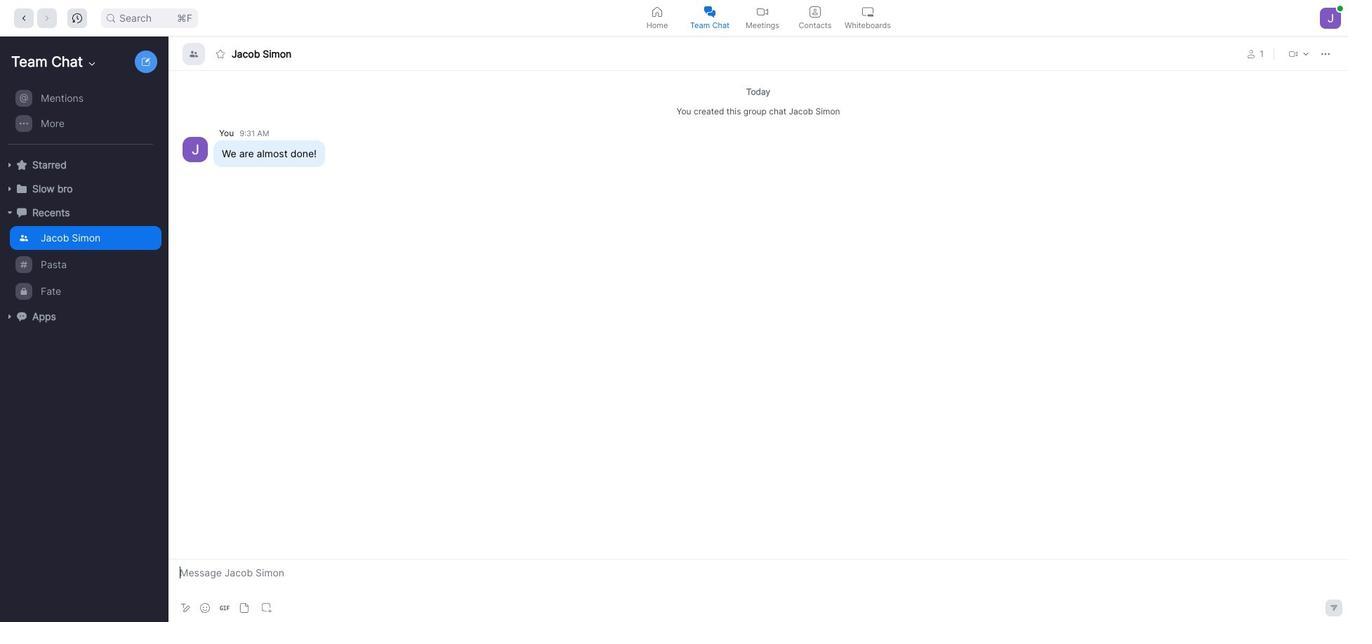 Task type: describe. For each thing, give the bounding box(es) containing it.
profile contact image
[[810, 6, 821, 17]]

home small image
[[652, 6, 663, 17]]

chatbot image
[[17, 312, 27, 322]]

chevron left small image
[[19, 13, 29, 23]]

star image
[[17, 160, 27, 170]]

team image
[[190, 50, 198, 58]]

star image inside tree item
[[17, 160, 27, 170]]

profile image
[[1248, 50, 1256, 58]]

recents group
[[0, 225, 162, 305]]

triangle right image for slow bro tree item
[[6, 185, 14, 193]]

history image
[[72, 13, 82, 23]]

ellipses horizontal image
[[1322, 50, 1330, 58]]

home small image
[[652, 6, 663, 17]]

team image
[[190, 50, 198, 58]]

magnifier image
[[107, 14, 115, 22]]

more options for meeting, menu button, submenu image
[[1302, 50, 1311, 58]]

online image
[[1338, 5, 1344, 11]]

chatbot image
[[17, 312, 27, 322]]

triangle right image for second triangle right image from the bottom of the page
[[6, 161, 14, 169]]

starred tree item
[[6, 153, 162, 177]]

chevron down small image
[[86, 58, 98, 70]]

slow bro tree item
[[6, 177, 162, 201]]

more options for meeting, menu button, submenu image
[[1302, 50, 1311, 58]]

triangle right image for recents tree item
[[6, 209, 14, 217]]

ellipses horizontal image
[[1322, 50, 1330, 58]]

profile image
[[1248, 50, 1256, 58]]



Task type: locate. For each thing, give the bounding box(es) containing it.
gif image
[[220, 603, 230, 613], [220, 603, 230, 613]]

jacob simon's avatar image
[[183, 137, 208, 162]]

1 vertical spatial triangle right image
[[6, 185, 14, 193]]

chevron down small image
[[86, 58, 98, 70]]

0 vertical spatial triangle right image
[[6, 161, 14, 169]]

history image
[[72, 13, 82, 23]]

1 triangle right image from the top
[[6, 161, 14, 169]]

triangle right image
[[6, 161, 14, 169], [6, 185, 14, 193]]

triangle right image inside slow bro tree item
[[6, 185, 14, 193]]

star image
[[216, 50, 225, 58], [216, 50, 225, 58], [17, 160, 27, 170]]

magnifier image
[[107, 14, 115, 22]]

profile contact image
[[810, 6, 821, 17]]

chevron left small image
[[19, 13, 29, 23]]

online image
[[1338, 5, 1344, 11]]

triangle right image
[[6, 161, 14, 169], [6, 185, 14, 193], [6, 209, 14, 217], [6, 209, 14, 217], [6, 313, 14, 321], [6, 313, 14, 321]]

tree
[[0, 84, 166, 343]]

apps tree item
[[6, 305, 162, 329]]

format image
[[180, 603, 191, 614], [180, 603, 191, 614]]

chat image
[[17, 208, 27, 218], [17, 208, 27, 218]]

new image
[[142, 58, 150, 66], [142, 58, 150, 66]]

video on image
[[757, 6, 769, 17], [1290, 50, 1298, 58], [1290, 50, 1298, 58]]

team chat image
[[705, 6, 716, 17]]

whiteboard small image
[[863, 6, 874, 17], [863, 6, 874, 17]]

tab list
[[631, 0, 895, 36]]

team chat image
[[705, 6, 716, 17]]

video on image
[[757, 6, 769, 17]]

screenshot image
[[262, 603, 272, 613]]

screenshot image
[[262, 603, 272, 613]]

group
[[0, 86, 162, 145]]

folder image
[[17, 184, 27, 194], [17, 184, 27, 194]]

recents tree item
[[6, 201, 162, 225]]

emoji image
[[200, 603, 210, 613], [200, 603, 210, 613]]

file image
[[240, 603, 249, 613], [240, 603, 249, 613]]

2 triangle right image from the top
[[6, 185, 14, 193]]

triangle right image for apps tree item
[[6, 313, 14, 321]]



Task type: vqa. For each thing, say whether or not it's contained in the screenshot.
GIF image
yes



